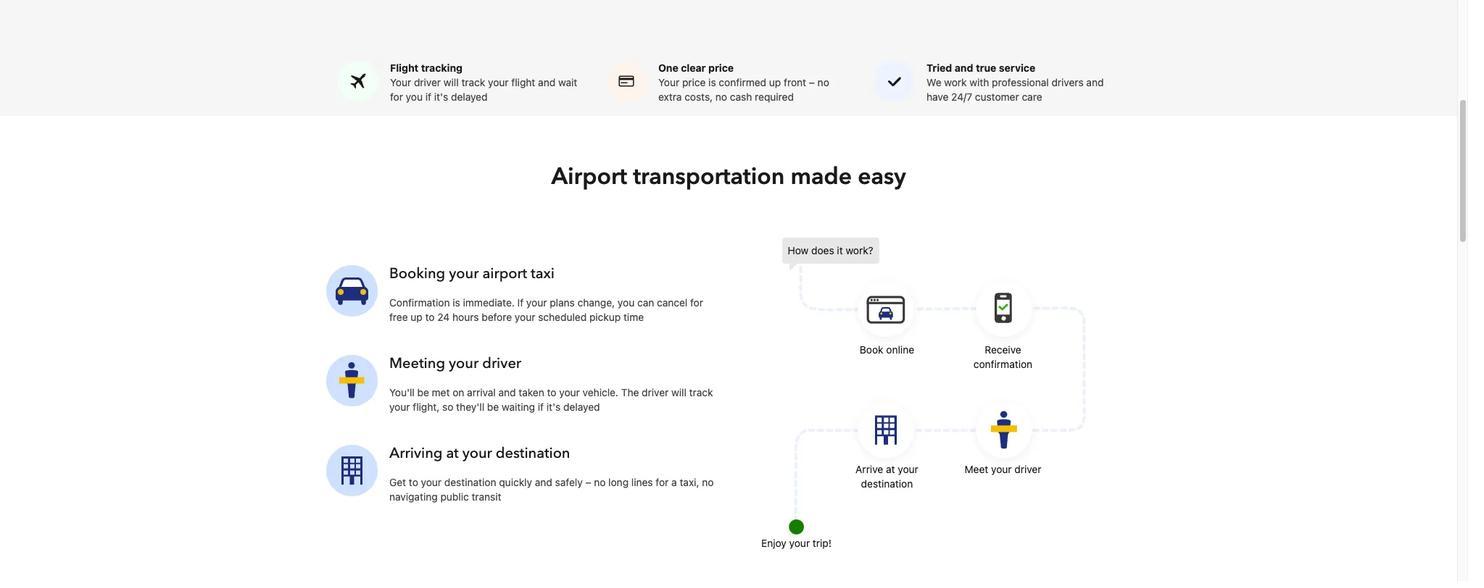 Task type: vqa. For each thing, say whether or not it's contained in the screenshot.
1st What's from the right
no



Task type: describe. For each thing, give the bounding box(es) containing it.
you inside the confirmation is immediate. if your plans change, you can cancel for free up to 24 hours before your scheduled pickup time
[[618, 296, 635, 309]]

you'll be met on arrival and taken to your vehicle. the driver will track your flight, so they'll be waiting if it's delayed
[[390, 386, 713, 413]]

work?
[[846, 244, 874, 257]]

track inside you'll be met on arrival and taken to your vehicle. the driver will track your flight, so they'll be waiting if it's delayed
[[690, 386, 713, 399]]

track inside flight tracking your driver will track your flight and wait for you if it's delayed
[[462, 76, 486, 88]]

driver right meet
[[1015, 463, 1042, 476]]

your right if
[[527, 296, 547, 309]]

enjoy your trip!
[[762, 537, 832, 550]]

so
[[443, 401, 454, 413]]

and inside you'll be met on arrival and taken to your vehicle. the driver will track your flight, so they'll be waiting if it's delayed
[[499, 386, 516, 399]]

plans
[[550, 296, 575, 309]]

hours
[[453, 311, 479, 323]]

airport
[[552, 161, 628, 193]]

vehicle.
[[583, 386, 619, 399]]

public
[[441, 491, 469, 503]]

meeting
[[390, 354, 445, 373]]

one clear price your price is confirmed up front – no extra costs, no cash required
[[659, 61, 830, 103]]

your right meet
[[992, 463, 1012, 476]]

your down you'll
[[390, 401, 410, 413]]

taxi,
[[680, 476, 700, 489]]

taken
[[519, 386, 545, 399]]

costs,
[[685, 90, 713, 103]]

have
[[927, 90, 949, 103]]

does
[[812, 244, 835, 257]]

change,
[[578, 296, 615, 309]]

and up work
[[955, 61, 974, 74]]

your inside the arrive at your destination
[[898, 463, 919, 476]]

is inside the confirmation is immediate. if your plans change, you can cancel for free up to 24 hours before your scheduled pickup time
[[453, 296, 461, 309]]

easy
[[858, 161, 906, 193]]

will inside you'll be met on arrival and taken to your vehicle. the driver will track your flight, so they'll be waiting if it's delayed
[[672, 386, 687, 399]]

a
[[672, 476, 677, 489]]

up inside one clear price your price is confirmed up front – no extra costs, no cash required
[[770, 76, 782, 88]]

quickly
[[499, 476, 532, 489]]

and right drivers
[[1087, 76, 1104, 88]]

receive
[[985, 344, 1022, 356]]

0 horizontal spatial price
[[683, 76, 706, 88]]

cancel
[[657, 296, 688, 309]]

get
[[390, 476, 406, 489]]

flight tracking your driver will track your flight and wait for you if it's delayed
[[390, 61, 578, 103]]

book
[[860, 344, 884, 356]]

front
[[784, 76, 807, 88]]

made
[[791, 161, 853, 193]]

1 horizontal spatial be
[[487, 401, 499, 413]]

– inside 'get to your destination quickly and safely – no long lines for a taxi, no navigating public transit'
[[586, 476, 592, 489]]

waiting
[[502, 401, 535, 413]]

with
[[970, 76, 990, 88]]

tried
[[927, 61, 953, 74]]

24
[[438, 311, 450, 323]]

care
[[1022, 90, 1043, 103]]

your left trip!
[[790, 537, 810, 550]]

0 horizontal spatial be
[[418, 386, 429, 399]]

if inside you'll be met on arrival and taken to your vehicle. the driver will track your flight, so they'll be waiting if it's delayed
[[538, 401, 544, 413]]

no right taxi,
[[702, 476, 714, 489]]

your inside 'get to your destination quickly and safely – no long lines for a taxi, no navigating public transit'
[[421, 476, 442, 489]]

and inside flight tracking your driver will track your flight and wait for you if it's delayed
[[538, 76, 556, 88]]

immediate.
[[463, 296, 515, 309]]

no left long
[[594, 476, 606, 489]]

they'll
[[456, 401, 485, 413]]

pickup
[[590, 311, 621, 323]]

booking your airport taxi
[[390, 264, 555, 283]]

airport transportation made easy
[[552, 161, 906, 193]]

meeting your driver
[[390, 354, 522, 373]]

clear
[[681, 61, 706, 74]]

transit
[[472, 491, 502, 503]]

booking
[[390, 264, 446, 283]]

scheduled
[[538, 311, 587, 323]]

delayed inside you'll be met on arrival and taken to your vehicle. the driver will track your flight, so they'll be waiting if it's delayed
[[564, 401, 600, 413]]

for for confirmation is immediate. if your plans change, you can cancel for free up to 24 hours before your scheduled pickup time
[[691, 296, 704, 309]]

the
[[621, 386, 639, 399]]

customer
[[976, 90, 1020, 103]]

meet your driver
[[965, 463, 1042, 476]]

delayed inside flight tracking your driver will track your flight and wait for you if it's delayed
[[451, 90, 488, 103]]

meet
[[965, 463, 989, 476]]

arriving at your destination
[[390, 444, 571, 463]]

cash
[[730, 90, 753, 103]]

flight
[[390, 61, 419, 74]]

24/7
[[952, 90, 973, 103]]

wait
[[559, 76, 578, 88]]

it
[[837, 244, 843, 257]]

destination for arriving at your destination
[[496, 444, 571, 463]]

we
[[927, 76, 942, 88]]

no right front
[[818, 76, 830, 88]]

transportation
[[633, 161, 785, 193]]



Task type: locate. For each thing, give the bounding box(es) containing it.
destination inside 'get to your destination quickly and safely – no long lines for a taxi, no navigating public transit'
[[445, 476, 497, 489]]

0 vertical spatial you
[[406, 90, 423, 103]]

will inside flight tracking your driver will track your flight and wait for you if it's delayed
[[444, 76, 459, 88]]

your up immediate. at the left of page
[[449, 264, 479, 283]]

your
[[488, 76, 509, 88], [449, 264, 479, 283], [527, 296, 547, 309], [515, 311, 536, 323], [449, 354, 479, 373], [560, 386, 580, 399], [390, 401, 410, 413], [463, 444, 492, 463], [898, 463, 919, 476], [992, 463, 1012, 476], [421, 476, 442, 489], [790, 537, 810, 550]]

and left wait
[[538, 76, 556, 88]]

2 vertical spatial for
[[656, 476, 669, 489]]

at right arriving
[[446, 444, 459, 463]]

lines
[[632, 476, 653, 489]]

no left the cash
[[716, 90, 728, 103]]

for left a
[[656, 476, 669, 489]]

is up costs,
[[709, 76, 716, 88]]

work
[[945, 76, 967, 88]]

if
[[518, 296, 524, 309]]

0 vertical spatial –
[[809, 76, 815, 88]]

driver inside you'll be met on arrival and taken to your vehicle. the driver will track your flight, so they'll be waiting if it's delayed
[[642, 386, 669, 399]]

driver up arrival
[[483, 354, 522, 373]]

0 horizontal spatial will
[[444, 76, 459, 88]]

before
[[482, 311, 512, 323]]

1 horizontal spatial you
[[618, 296, 635, 309]]

driver inside flight tracking your driver will track your flight and wait for you if it's delayed
[[414, 76, 441, 88]]

your up the on
[[449, 354, 479, 373]]

0 horizontal spatial for
[[390, 90, 403, 103]]

booking airport taxi image
[[782, 238, 1087, 542], [326, 266, 378, 317], [326, 356, 378, 407], [326, 446, 378, 497]]

time
[[624, 311, 644, 323]]

1 horizontal spatial price
[[709, 61, 734, 74]]

it's right waiting
[[547, 401, 561, 413]]

0 vertical spatial be
[[418, 386, 429, 399]]

to inside the confirmation is immediate. if your plans change, you can cancel for free up to 24 hours before your scheduled pickup time
[[425, 311, 435, 323]]

met
[[432, 386, 450, 399]]

1 vertical spatial price
[[683, 76, 706, 88]]

your inside one clear price your price is confirmed up front – no extra costs, no cash required
[[659, 76, 680, 88]]

2 horizontal spatial to
[[547, 386, 557, 399]]

no
[[818, 76, 830, 88], [716, 90, 728, 103], [594, 476, 606, 489], [702, 476, 714, 489]]

will
[[444, 76, 459, 88], [672, 386, 687, 399]]

for inside the confirmation is immediate. if your plans change, you can cancel for free up to 24 hours before your scheduled pickup time
[[691, 296, 704, 309]]

your left vehicle.
[[560, 386, 580, 399]]

1 vertical spatial if
[[538, 401, 544, 413]]

for down flight
[[390, 90, 403, 103]]

destination down arrive
[[862, 478, 914, 490]]

to inside 'get to your destination quickly and safely – no long lines for a taxi, no navigating public transit'
[[409, 476, 418, 489]]

driver right the
[[642, 386, 669, 399]]

one
[[659, 61, 679, 74]]

1 horizontal spatial to
[[425, 311, 435, 323]]

it's down the tracking
[[434, 90, 448, 103]]

track right the
[[690, 386, 713, 399]]

up up required
[[770, 76, 782, 88]]

will right the
[[672, 386, 687, 399]]

if inside flight tracking your driver will track your flight and wait for you if it's delayed
[[426, 90, 432, 103]]

you down flight
[[406, 90, 423, 103]]

0 horizontal spatial it's
[[434, 90, 448, 103]]

1 horizontal spatial your
[[659, 76, 680, 88]]

price down clear
[[683, 76, 706, 88]]

is inside one clear price your price is confirmed up front – no extra costs, no cash required
[[709, 76, 716, 88]]

your left flight
[[488, 76, 509, 88]]

for
[[390, 90, 403, 103], [691, 296, 704, 309], [656, 476, 669, 489]]

to up navigating
[[409, 476, 418, 489]]

navigating
[[390, 491, 438, 503]]

1 vertical spatial you
[[618, 296, 635, 309]]

at
[[446, 444, 459, 463], [886, 463, 896, 476]]

price
[[709, 61, 734, 74], [683, 76, 706, 88]]

receive confirmation
[[974, 344, 1033, 370]]

1 horizontal spatial up
[[770, 76, 782, 88]]

is
[[709, 76, 716, 88], [453, 296, 461, 309]]

0 vertical spatial up
[[770, 76, 782, 88]]

true
[[976, 61, 997, 74]]

how does it work?
[[788, 244, 874, 257]]

and up waiting
[[499, 386, 516, 399]]

destination for get to your destination quickly and safely – no long lines for a taxi, no navigating public transit
[[445, 476, 497, 489]]

1 vertical spatial to
[[547, 386, 557, 399]]

extra
[[659, 90, 682, 103]]

it's inside you'll be met on arrival and taken to your vehicle. the driver will track your flight, so they'll be waiting if it's delayed
[[547, 401, 561, 413]]

destination up public
[[445, 476, 497, 489]]

arrive
[[856, 463, 884, 476]]

get to your destination quickly and safely – no long lines for a taxi, no navigating public transit
[[390, 476, 714, 503]]

0 horizontal spatial up
[[411, 311, 423, 323]]

your inside flight tracking your driver will track your flight and wait for you if it's delayed
[[488, 76, 509, 88]]

1 vertical spatial is
[[453, 296, 461, 309]]

for for flight tracking your driver will track your flight and wait for you if it's delayed
[[390, 90, 403, 103]]

for right cancel
[[691, 296, 704, 309]]

flight,
[[413, 401, 440, 413]]

your down if
[[515, 311, 536, 323]]

your up transit
[[463, 444, 492, 463]]

1 horizontal spatial for
[[656, 476, 669, 489]]

– right safely
[[586, 476, 592, 489]]

at for arriving
[[446, 444, 459, 463]]

–
[[809, 76, 815, 88], [586, 476, 592, 489]]

1 your from the left
[[390, 76, 411, 88]]

confirmed
[[719, 76, 767, 88]]

enjoy
[[762, 537, 787, 550]]

1 vertical spatial up
[[411, 311, 423, 323]]

safely
[[555, 476, 583, 489]]

taxi
[[531, 264, 555, 283]]

1 vertical spatial it's
[[547, 401, 561, 413]]

0 vertical spatial it's
[[434, 90, 448, 103]]

to inside you'll be met on arrival and taken to your vehicle. the driver will track your flight, so they'll be waiting if it's delayed
[[547, 386, 557, 399]]

confirmation
[[390, 296, 450, 309]]

price up confirmed
[[709, 61, 734, 74]]

1 horizontal spatial track
[[690, 386, 713, 399]]

1 horizontal spatial will
[[672, 386, 687, 399]]

up
[[770, 76, 782, 88], [411, 311, 423, 323]]

it's inside flight tracking your driver will track your flight and wait for you if it's delayed
[[434, 90, 448, 103]]

track down the tracking
[[462, 76, 486, 88]]

and inside 'get to your destination quickly and safely – no long lines for a taxi, no navigating public transit'
[[535, 476, 553, 489]]

0 vertical spatial if
[[426, 90, 432, 103]]

0 horizontal spatial track
[[462, 76, 486, 88]]

2 vertical spatial to
[[409, 476, 418, 489]]

1 vertical spatial –
[[586, 476, 592, 489]]

– right front
[[809, 76, 815, 88]]

2 your from the left
[[659, 76, 680, 88]]

online
[[887, 344, 915, 356]]

0 horizontal spatial you
[[406, 90, 423, 103]]

0 vertical spatial for
[[390, 90, 403, 103]]

1 horizontal spatial –
[[809, 76, 815, 88]]

required
[[755, 90, 794, 103]]

at right arrive
[[886, 463, 896, 476]]

you up time
[[618, 296, 635, 309]]

can
[[638, 296, 655, 309]]

trip!
[[813, 537, 832, 550]]

destination up quickly
[[496, 444, 571, 463]]

your down flight
[[390, 76, 411, 88]]

0 vertical spatial price
[[709, 61, 734, 74]]

0 horizontal spatial delayed
[[451, 90, 488, 103]]

for inside flight tracking your driver will track your flight and wait for you if it's delayed
[[390, 90, 403, 103]]

arriving
[[390, 444, 443, 463]]

airport
[[483, 264, 527, 283]]

at for arrive
[[886, 463, 896, 476]]

you'll
[[390, 386, 415, 399]]

1 vertical spatial delayed
[[564, 401, 600, 413]]

– inside one clear price your price is confirmed up front – no extra costs, no cash required
[[809, 76, 815, 88]]

destination for arrive at your destination
[[862, 478, 914, 490]]

up inside the confirmation is immediate. if your plans change, you can cancel for free up to 24 hours before your scheduled pickup time
[[411, 311, 423, 323]]

booking airport taxi image for arriving at your destination
[[326, 446, 378, 497]]

0 horizontal spatial is
[[453, 296, 461, 309]]

booking airport taxi image for meeting your driver
[[326, 356, 378, 407]]

1 horizontal spatial at
[[886, 463, 896, 476]]

your down one
[[659, 76, 680, 88]]

delayed down the tracking
[[451, 90, 488, 103]]

be up the flight,
[[418, 386, 429, 399]]

0 horizontal spatial if
[[426, 90, 432, 103]]

will down the tracking
[[444, 76, 459, 88]]

be
[[418, 386, 429, 399], [487, 401, 499, 413]]

confirmation is immediate. if your plans change, you can cancel for free up to 24 hours before your scheduled pickup time
[[390, 296, 704, 323]]

if down taken
[[538, 401, 544, 413]]

long
[[609, 476, 629, 489]]

be down arrival
[[487, 401, 499, 413]]

confirmation
[[974, 358, 1033, 370]]

your inside flight tracking your driver will track your flight and wait for you if it's delayed
[[390, 76, 411, 88]]

1 vertical spatial be
[[487, 401, 499, 413]]

professional
[[992, 76, 1049, 88]]

0 horizontal spatial to
[[409, 476, 418, 489]]

delayed
[[451, 90, 488, 103], [564, 401, 600, 413]]

1 vertical spatial track
[[690, 386, 713, 399]]

1 vertical spatial will
[[672, 386, 687, 399]]

how
[[788, 244, 809, 257]]

1 horizontal spatial if
[[538, 401, 544, 413]]

driver down the tracking
[[414, 76, 441, 88]]

0 horizontal spatial –
[[586, 476, 592, 489]]

track
[[462, 76, 486, 88], [690, 386, 713, 399]]

0 vertical spatial to
[[425, 311, 435, 323]]

1 horizontal spatial it's
[[547, 401, 561, 413]]

to
[[425, 311, 435, 323], [547, 386, 557, 399], [409, 476, 418, 489]]

0 vertical spatial is
[[709, 76, 716, 88]]

your up navigating
[[421, 476, 442, 489]]

1 horizontal spatial delayed
[[564, 401, 600, 413]]

on
[[453, 386, 465, 399]]

arrival
[[467, 386, 496, 399]]

1 horizontal spatial is
[[709, 76, 716, 88]]

is up hours
[[453, 296, 461, 309]]

0 vertical spatial delayed
[[451, 90, 488, 103]]

destination
[[496, 444, 571, 463], [445, 476, 497, 489], [862, 478, 914, 490]]

book online
[[860, 344, 915, 356]]

drivers
[[1052, 76, 1084, 88]]

if
[[426, 90, 432, 103], [538, 401, 544, 413]]

you inside flight tracking your driver will track your flight and wait for you if it's delayed
[[406, 90, 423, 103]]

it's
[[434, 90, 448, 103], [547, 401, 561, 413]]

0 vertical spatial track
[[462, 76, 486, 88]]

to left 24
[[425, 311, 435, 323]]

free
[[390, 311, 408, 323]]

for inside 'get to your destination quickly and safely – no long lines for a taxi, no navigating public transit'
[[656, 476, 669, 489]]

destination inside the arrive at your destination
[[862, 478, 914, 490]]

1 vertical spatial for
[[691, 296, 704, 309]]

arrive at your destination
[[856, 463, 919, 490]]

and left safely
[[535, 476, 553, 489]]

tracking
[[421, 61, 463, 74]]

0 horizontal spatial at
[[446, 444, 459, 463]]

flight
[[512, 76, 536, 88]]

tried and true service we work with professional drivers and have 24/7 customer care
[[927, 61, 1104, 103]]

you
[[406, 90, 423, 103], [618, 296, 635, 309]]

2 horizontal spatial for
[[691, 296, 704, 309]]

up down confirmation
[[411, 311, 423, 323]]

to right taken
[[547, 386, 557, 399]]

at inside the arrive at your destination
[[886, 463, 896, 476]]

delayed down vehicle.
[[564, 401, 600, 413]]

your right arrive
[[898, 463, 919, 476]]

booking airport taxi image for booking your airport taxi
[[326, 266, 378, 317]]

0 horizontal spatial your
[[390, 76, 411, 88]]

service
[[1000, 61, 1036, 74]]

if down the tracking
[[426, 90, 432, 103]]

0 vertical spatial will
[[444, 76, 459, 88]]



